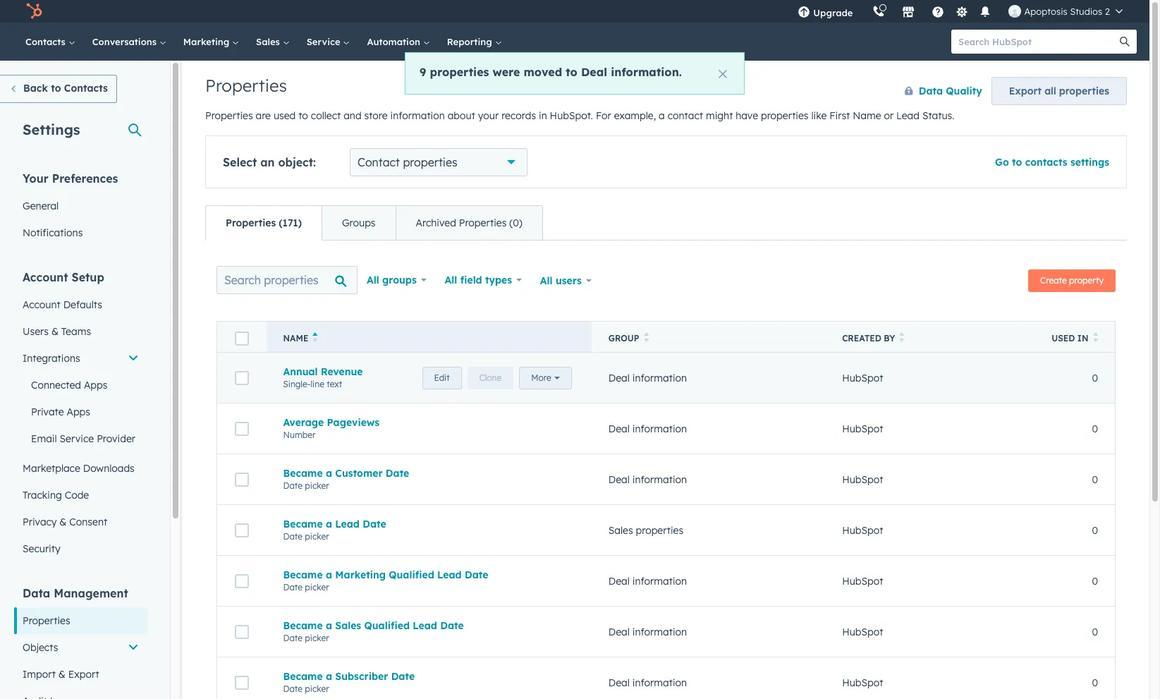 Task type: vqa. For each thing, say whether or not it's contained in the screenshot.


Task type: describe. For each thing, give the bounding box(es) containing it.
customer
[[335, 467, 383, 479]]

tracking code link
[[14, 482, 147, 509]]

upgrade image
[[798, 6, 811, 19]]

clone button
[[467, 366, 514, 389]]

created by button
[[825, 321, 1031, 352]]

data quality button
[[890, 77, 983, 105]]

contact
[[358, 155, 400, 169]]

integrations
[[23, 352, 80, 365]]

1 deal information from the top
[[609, 371, 687, 384]]

became for became a customer date
[[283, 467, 323, 479]]

annual
[[283, 365, 318, 378]]

marketplaces image
[[903, 6, 915, 19]]

0 for became a sales qualified lead date
[[1092, 625, 1098, 638]]

annual revenue single-line text
[[283, 365, 363, 389]]

lead inside 'became a marketing qualified lead date date picker'
[[437, 568, 462, 581]]

in
[[1078, 333, 1089, 344]]

properties left are
[[205, 109, 253, 122]]

types
[[485, 274, 512, 286]]

users
[[556, 274, 582, 287]]

export inside export all properties button
[[1009, 85, 1042, 97]]

deal information for average pageviews
[[609, 422, 687, 435]]

data for data quality
[[919, 85, 943, 97]]

data management element
[[14, 586, 147, 699]]

properties left (0)
[[459, 217, 507, 229]]

press to sort. image for created by
[[900, 332, 905, 342]]

a for became a sales qualified lead date
[[326, 619, 332, 632]]

data quality
[[919, 85, 983, 97]]

hubspot image
[[25, 3, 42, 20]]

all users button
[[531, 266, 601, 296]]

0 for average pageviews
[[1092, 422, 1098, 435]]

1 hubspot from the top
[[842, 371, 884, 384]]

all groups
[[367, 274, 417, 286]]

0 for became a marketing qualified lead date
[[1092, 575, 1098, 587]]

hubspot for became a customer date
[[842, 473, 884, 486]]

setup
[[72, 270, 104, 284]]

became a subscriber date date picker
[[283, 670, 415, 694]]

close image
[[719, 70, 727, 78]]

contact properties
[[358, 155, 458, 169]]

became a lead date button
[[283, 517, 575, 530]]

press to sort. element for used in
[[1093, 332, 1098, 344]]

properties are used to collect and store information about your records in hubspot. for example, a contact might have properties like first name or lead status.
[[205, 109, 955, 122]]

press to sort. element for created by
[[900, 332, 905, 344]]

notifications button
[[974, 0, 998, 23]]

became a marketing qualified lead date date picker
[[283, 568, 488, 592]]

quality
[[946, 85, 983, 97]]

& for consent
[[59, 516, 67, 528]]

back to contacts
[[23, 82, 108, 95]]

picker inside 'became a marketing qualified lead date date picker'
[[305, 582, 329, 592]]

became a customer date date picker
[[283, 467, 409, 491]]

all for all users
[[540, 274, 553, 287]]

your
[[23, 171, 49, 186]]

notifications
[[23, 226, 83, 239]]

export inside the import & export link
[[68, 668, 99, 681]]

& for teams
[[51, 325, 59, 338]]

account setup element
[[14, 269, 147, 562]]

to right back
[[51, 82, 61, 95]]

1 0 from the top
[[1092, 371, 1098, 384]]

service inside "link"
[[307, 36, 343, 47]]

search button
[[1113, 30, 1137, 54]]

marketplaces button
[[894, 0, 924, 23]]

moved
[[524, 65, 562, 79]]

sales link
[[248, 23, 298, 61]]

deal for became a marketing qualified lead date
[[609, 575, 630, 587]]

properties for sales properties
[[636, 524, 684, 536]]

data for data management
[[23, 586, 50, 600]]

general
[[23, 200, 59, 212]]

go
[[995, 156, 1009, 169]]

store
[[364, 109, 388, 122]]

& for export
[[58, 668, 66, 681]]

sales for sales properties
[[609, 524, 633, 536]]

tracking
[[23, 489, 62, 502]]

apoptosis studios 2 button
[[1001, 0, 1132, 23]]

select an object:
[[223, 155, 316, 169]]

connected apps link
[[14, 372, 147, 399]]

notifications link
[[14, 219, 147, 246]]

for
[[596, 109, 611, 122]]

studios
[[1070, 6, 1103, 17]]

press to sort. image for used in
[[1093, 332, 1098, 342]]

all field types button
[[436, 266, 531, 294]]

apoptosis studios 2
[[1025, 6, 1110, 17]]

sales for sales
[[256, 36, 283, 47]]

2
[[1105, 6, 1110, 17]]

used in
[[1052, 333, 1089, 344]]

service inside account setup element
[[60, 432, 94, 445]]

properties (171)
[[226, 217, 302, 229]]

contact
[[668, 109, 703, 122]]

properties for 9 properties were moved to deal information.
[[430, 65, 489, 79]]

revenue
[[321, 365, 363, 378]]

hubspot link
[[17, 3, 53, 20]]

property
[[1069, 275, 1104, 286]]

upgrade
[[814, 7, 853, 18]]

about
[[448, 109, 475, 122]]

annual revenue button
[[283, 365, 411, 378]]

automation
[[367, 36, 423, 47]]

edit button
[[422, 366, 462, 389]]

became a sales qualified lead date date picker
[[283, 619, 464, 643]]

private apps link
[[14, 399, 147, 425]]

all users
[[540, 274, 582, 287]]

picker inside became a sales qualified lead date date picker
[[305, 632, 329, 643]]

deal for average pageviews
[[609, 422, 630, 435]]

0 for became a lead date
[[1092, 524, 1098, 536]]

tara schultz image
[[1009, 5, 1022, 18]]

contacts link
[[17, 23, 84, 61]]

have
[[736, 109, 758, 122]]

became a lead date date picker
[[283, 517, 386, 541]]

email service provider link
[[14, 425, 147, 452]]

name button
[[266, 321, 592, 352]]

1 vertical spatial contacts
[[64, 82, 108, 95]]

connected apps
[[31, 379, 108, 392]]

9 properties were moved to deal information. alert
[[405, 52, 745, 95]]

deal information for became a marketing qualified lead date
[[609, 575, 687, 587]]

hubspot for became a sales qualified lead date
[[842, 625, 884, 638]]

help image
[[932, 6, 945, 19]]

users & teams
[[23, 325, 91, 338]]

text
[[327, 378, 342, 389]]

privacy
[[23, 516, 57, 528]]

became for became a subscriber date
[[283, 670, 323, 683]]

private apps
[[31, 406, 90, 418]]

pageviews
[[327, 416, 380, 429]]

press to sort. element for group
[[644, 332, 649, 344]]

deal inside alert
[[581, 65, 607, 79]]

go to contacts settings button
[[995, 156, 1110, 169]]

hubspot for became a marketing qualified lead date
[[842, 575, 884, 587]]

apps for connected apps
[[84, 379, 108, 392]]

import
[[23, 668, 56, 681]]

1 horizontal spatial name
[[853, 109, 881, 122]]

security
[[23, 542, 60, 555]]

deal information for became a customer date
[[609, 473, 687, 486]]

Search HubSpot search field
[[952, 30, 1124, 54]]

became a sales qualified lead date button
[[283, 619, 575, 632]]

picker for subscriber
[[305, 683, 329, 694]]

lead inside became a sales qualified lead date date picker
[[413, 619, 437, 632]]



Task type: locate. For each thing, give the bounding box(es) containing it.
0 horizontal spatial press to sort. image
[[644, 332, 649, 342]]

properties inside alert
[[430, 65, 489, 79]]

example,
[[614, 109, 656, 122]]

name left ascending sort. press to sort descending. "element"
[[283, 333, 309, 344]]

6 deal information from the top
[[609, 676, 687, 689]]

a left customer
[[326, 467, 332, 479]]

tracking code
[[23, 489, 89, 502]]

became inside "became a customer date date picker"
[[283, 467, 323, 479]]

all for all field types
[[445, 274, 457, 286]]

archived properties (0)
[[416, 217, 523, 229]]

email service provider
[[31, 432, 135, 445]]

properties up are
[[205, 75, 287, 96]]

3 press to sort. image from the left
[[1093, 332, 1098, 342]]

1 vertical spatial apps
[[67, 406, 90, 418]]

became a marketing qualified lead date button
[[283, 568, 575, 581]]

export all properties button
[[992, 77, 1127, 105]]

3 deal information from the top
[[609, 473, 687, 486]]

4 became from the top
[[283, 619, 323, 632]]

deal information for became a subscriber date
[[609, 676, 687, 689]]

2 horizontal spatial press to sort. image
[[1093, 332, 1098, 342]]

lead inside became a lead date date picker
[[335, 517, 360, 530]]

properties inside tab panel
[[636, 524, 684, 536]]

connected
[[31, 379, 81, 392]]

1 vertical spatial sales
[[609, 524, 633, 536]]

menu containing apoptosis studios 2
[[788, 0, 1133, 23]]

2 press to sort. image from the left
[[900, 332, 905, 342]]

your preferences element
[[14, 171, 147, 246]]

information for became a marketing qualified lead date
[[633, 575, 687, 587]]

1 vertical spatial account
[[23, 298, 61, 311]]

0 vertical spatial marketing
[[183, 36, 232, 47]]

deal
[[581, 65, 607, 79], [609, 371, 630, 384], [609, 422, 630, 435], [609, 473, 630, 486], [609, 575, 630, 587], [609, 625, 630, 638], [609, 676, 630, 689]]

& inside data management element
[[58, 668, 66, 681]]

2 press to sort. element from the left
[[900, 332, 905, 344]]

1 horizontal spatial all
[[445, 274, 457, 286]]

became inside became a subscriber date date picker
[[283, 670, 323, 683]]

1 horizontal spatial press to sort. image
[[900, 332, 905, 342]]

edit
[[434, 372, 450, 383]]

0 horizontal spatial data
[[23, 586, 50, 600]]

a left the subscriber
[[326, 670, 332, 683]]

became inside 'became a marketing qualified lead date date picker'
[[283, 568, 323, 581]]

2 horizontal spatial press to sort. element
[[1093, 332, 1098, 344]]

press to sort. element right 'group'
[[644, 332, 649, 344]]

a inside became a subscriber date date picker
[[326, 670, 332, 683]]

menu
[[788, 0, 1133, 23]]

properties inside button
[[1059, 85, 1110, 97]]

field
[[460, 274, 482, 286]]

0 vertical spatial contacts
[[25, 36, 68, 47]]

all left the groups
[[367, 274, 379, 286]]

lead down became a lead date 'button'
[[437, 568, 462, 581]]

reporting link
[[439, 23, 510, 61]]

press to sort. element
[[644, 332, 649, 344], [900, 332, 905, 344], [1093, 332, 1098, 344]]

data down security
[[23, 586, 50, 600]]

create
[[1041, 275, 1067, 286]]

1 horizontal spatial press to sort. element
[[900, 332, 905, 344]]

menu item
[[863, 0, 866, 23]]

0 vertical spatial name
[[853, 109, 881, 122]]

press to sort. image inside created by button
[[900, 332, 905, 342]]

3 0 from the top
[[1092, 473, 1098, 486]]

1 horizontal spatial data
[[919, 85, 943, 97]]

2 horizontal spatial sales
[[609, 524, 633, 536]]

0 vertical spatial apps
[[84, 379, 108, 392]]

all left field
[[445, 274, 457, 286]]

0 horizontal spatial service
[[60, 432, 94, 445]]

press to sort. element right by
[[900, 332, 905, 344]]

hubspot.
[[550, 109, 593, 122]]

properties up objects
[[23, 614, 70, 627]]

3 hubspot from the top
[[842, 473, 884, 486]]

0 vertical spatial export
[[1009, 85, 1042, 97]]

security link
[[14, 535, 147, 562]]

tab panel
[[205, 240, 1127, 699]]

marketing link
[[175, 23, 248, 61]]

a left 'contact'
[[659, 109, 665, 122]]

1 vertical spatial service
[[60, 432, 94, 445]]

0 vertical spatial data
[[919, 85, 943, 97]]

to right used
[[299, 109, 308, 122]]

more
[[531, 372, 552, 383]]

to right moved
[[566, 65, 578, 79]]

service down private apps link
[[60, 432, 94, 445]]

collect
[[311, 109, 341, 122]]

apps up email service provider link at bottom
[[67, 406, 90, 418]]

a down "became a customer date date picker"
[[326, 517, 332, 530]]

groups link
[[322, 206, 395, 240]]

deal for became a sales qualified lead date
[[609, 625, 630, 638]]

contacts down hubspot link
[[25, 36, 68, 47]]

hubspot for average pageviews
[[842, 422, 884, 435]]

your preferences
[[23, 171, 118, 186]]

5 deal information from the top
[[609, 625, 687, 638]]

4 deal information from the top
[[609, 575, 687, 587]]

account for account defaults
[[23, 298, 61, 311]]

information for average pageviews
[[633, 422, 687, 435]]

Search search field
[[217, 266, 358, 294]]

became inside became a sales qualified lead date date picker
[[283, 619, 323, 632]]

properties inside data management element
[[23, 614, 70, 627]]

0
[[1092, 371, 1098, 384], [1092, 422, 1098, 435], [1092, 473, 1098, 486], [1092, 524, 1098, 536], [1092, 575, 1098, 587], [1092, 625, 1098, 638], [1092, 676, 1098, 689]]

5 hubspot from the top
[[842, 575, 884, 587]]

line
[[311, 378, 324, 389]]

7 hubspot from the top
[[842, 676, 884, 689]]

deal information for became a sales qualified lead date
[[609, 625, 687, 638]]

press to sort. image
[[644, 332, 649, 342], [900, 332, 905, 342], [1093, 332, 1098, 342]]

4 picker from the top
[[305, 632, 329, 643]]

1 became from the top
[[283, 467, 323, 479]]

service
[[307, 36, 343, 47], [60, 432, 94, 445]]

like
[[812, 109, 827, 122]]

1 horizontal spatial service
[[307, 36, 343, 47]]

4 0 from the top
[[1092, 524, 1098, 536]]

to inside alert
[[566, 65, 578, 79]]

deal for became a customer date
[[609, 473, 630, 486]]

archived
[[416, 217, 456, 229]]

name inside button
[[283, 333, 309, 344]]

qualified down became a lead date 'button'
[[389, 568, 434, 581]]

picker
[[305, 480, 329, 491], [305, 531, 329, 541], [305, 582, 329, 592], [305, 632, 329, 643], [305, 683, 329, 694]]

2 became from the top
[[283, 517, 323, 530]]

0 horizontal spatial sales
[[256, 36, 283, 47]]

objects
[[23, 641, 58, 654]]

created by
[[842, 333, 895, 344]]

contact properties button
[[350, 148, 528, 176]]

1 account from the top
[[23, 270, 68, 284]]

0 for became a subscriber date
[[1092, 676, 1098, 689]]

in
[[539, 109, 547, 122]]

a inside 'became a marketing qualified lead date date picker'
[[326, 568, 332, 581]]

ascending sort. press to sort descending. element
[[313, 332, 318, 344]]

2 horizontal spatial all
[[540, 274, 553, 287]]

picker inside "became a customer date date picker"
[[305, 480, 329, 491]]

calling icon button
[[867, 2, 891, 20]]

conversations link
[[84, 23, 175, 61]]

first
[[830, 109, 850, 122]]

sales properties
[[609, 524, 684, 536]]

9
[[420, 65, 426, 79]]

6 0 from the top
[[1092, 625, 1098, 638]]

5 0 from the top
[[1092, 575, 1098, 587]]

export down objects button
[[68, 668, 99, 681]]

1 horizontal spatial marketing
[[335, 568, 386, 581]]

2 0 from the top
[[1092, 422, 1098, 435]]

press to sort. image inside group button
[[644, 332, 649, 342]]

2 account from the top
[[23, 298, 61, 311]]

groups
[[342, 217, 376, 229]]

0 vertical spatial account
[[23, 270, 68, 284]]

data inside button
[[919, 85, 943, 97]]

1 vertical spatial marketing
[[335, 568, 386, 581]]

average
[[283, 416, 324, 429]]

2 vertical spatial &
[[58, 668, 66, 681]]

a inside became a sales qualified lead date date picker
[[326, 619, 332, 632]]

7 0 from the top
[[1092, 676, 1098, 689]]

all for all groups
[[367, 274, 379, 286]]

ascending sort. press to sort descending. image
[[313, 332, 318, 342]]

export all properties
[[1009, 85, 1110, 97]]

properties (171) link
[[206, 206, 322, 240]]

picker for customer
[[305, 480, 329, 491]]

a down became a lead date date picker
[[326, 568, 332, 581]]

became
[[283, 467, 323, 479], [283, 517, 323, 530], [283, 568, 323, 581], [283, 619, 323, 632], [283, 670, 323, 683]]

0 vertical spatial qualified
[[389, 568, 434, 581]]

2 hubspot from the top
[[842, 422, 884, 435]]

became a customer date button
[[283, 467, 575, 479]]

marketplace
[[23, 462, 80, 475]]

1 vertical spatial &
[[59, 516, 67, 528]]

9 properties were moved to deal information.
[[420, 65, 682, 79]]

settings
[[23, 121, 80, 138]]

& right privacy
[[59, 516, 67, 528]]

account up account defaults
[[23, 270, 68, 284]]

press to sort. element inside group button
[[644, 332, 649, 344]]

0 horizontal spatial all
[[367, 274, 379, 286]]

0 horizontal spatial export
[[68, 668, 99, 681]]

to right go
[[1012, 156, 1022, 169]]

import & export link
[[14, 661, 147, 688]]

0 horizontal spatial name
[[283, 333, 309, 344]]

contacts right back
[[64, 82, 108, 95]]

press to sort. element inside created by button
[[900, 332, 905, 344]]

1 press to sort. image from the left
[[644, 332, 649, 342]]

service right sales link
[[307, 36, 343, 47]]

press to sort. image right 'group'
[[644, 332, 649, 342]]

a for became a subscriber date
[[326, 670, 332, 683]]

single-
[[283, 378, 311, 389]]

information for became a sales qualified lead date
[[633, 625, 687, 638]]

all inside the all field types popup button
[[445, 274, 457, 286]]

6 hubspot from the top
[[842, 625, 884, 638]]

tab list containing properties (171)
[[205, 205, 543, 241]]

archived properties (0) link
[[395, 206, 542, 240]]

a for became a marketing qualified lead date
[[326, 568, 332, 581]]

properties for contact properties
[[403, 155, 458, 169]]

email
[[31, 432, 57, 445]]

& right import
[[58, 668, 66, 681]]

4 hubspot from the top
[[842, 524, 884, 536]]

search image
[[1120, 37, 1130, 47]]

data up status.
[[919, 85, 943, 97]]

a for became a customer date
[[326, 467, 332, 479]]

a inside "became a customer date date picker"
[[326, 467, 332, 479]]

apps up private apps link
[[84, 379, 108, 392]]

1 vertical spatial name
[[283, 333, 309, 344]]

qualified for sales
[[364, 619, 410, 632]]

0 horizontal spatial press to sort. element
[[644, 332, 649, 344]]

tab list
[[205, 205, 543, 241]]

picker inside became a lead date date picker
[[305, 531, 329, 541]]

became for became a sales qualified lead date
[[283, 619, 323, 632]]

1 vertical spatial data
[[23, 586, 50, 600]]

all left the 'users'
[[540, 274, 553, 287]]

hubspot for became a lead date
[[842, 524, 884, 536]]

0 vertical spatial service
[[307, 36, 343, 47]]

press to sort. image right by
[[900, 332, 905, 342]]

group button
[[592, 321, 825, 352]]

press to sort. element right in
[[1093, 332, 1098, 344]]

a for became a lead date
[[326, 517, 332, 530]]

became inside became a lead date date picker
[[283, 517, 323, 530]]

lead down "became a customer date date picker"
[[335, 517, 360, 530]]

hubspot for became a subscriber date
[[842, 676, 884, 689]]

information for became a subscriber date
[[633, 676, 687, 689]]

properties left the (171)
[[226, 217, 276, 229]]

calling icon image
[[873, 6, 886, 18]]

a inside became a lead date date picker
[[326, 517, 332, 530]]

5 picker from the top
[[305, 683, 329, 694]]

1 horizontal spatial sales
[[335, 619, 361, 632]]

objects button
[[14, 634, 147, 661]]

0 vertical spatial sales
[[256, 36, 283, 47]]

3 picker from the top
[[305, 582, 329, 592]]

0 horizontal spatial marketing
[[183, 36, 232, 47]]

0 for became a customer date
[[1092, 473, 1098, 486]]

qualified down 'became a marketing qualified lead date date picker' at left bottom
[[364, 619, 410, 632]]

tab panel containing all groups
[[205, 240, 1127, 699]]

press to sort. image right in
[[1093, 332, 1098, 342]]

& right the users
[[51, 325, 59, 338]]

clone
[[479, 372, 502, 383]]

press to sort. image for group
[[644, 332, 649, 342]]

3 became from the top
[[283, 568, 323, 581]]

1 vertical spatial qualified
[[364, 619, 410, 632]]

1 press to sort. element from the left
[[644, 332, 649, 344]]

1 vertical spatial export
[[68, 668, 99, 681]]

all inside all groups popup button
[[367, 274, 379, 286]]

3 press to sort. element from the left
[[1093, 332, 1098, 344]]

account defaults
[[23, 298, 102, 311]]

downloads
[[83, 462, 135, 475]]

an
[[260, 155, 275, 169]]

account up the users
[[23, 298, 61, 311]]

import & export
[[23, 668, 99, 681]]

average pageviews button
[[283, 416, 575, 429]]

marketing down became a lead date date picker
[[335, 568, 386, 581]]

settings link
[[953, 4, 971, 19]]

a up became a subscriber date date picker
[[326, 619, 332, 632]]

2 vertical spatial sales
[[335, 619, 361, 632]]

apps
[[84, 379, 108, 392], [67, 406, 90, 418]]

press to sort. image inside the used in button
[[1093, 332, 1098, 342]]

qualified inside 'became a marketing qualified lead date date picker'
[[389, 568, 434, 581]]

1 horizontal spatial export
[[1009, 85, 1042, 97]]

settings image
[[956, 6, 969, 19]]

export left all
[[1009, 85, 1042, 97]]

contacts
[[1025, 156, 1068, 169]]

were
[[493, 65, 520, 79]]

reporting
[[447, 36, 495, 47]]

qualified for marketing
[[389, 568, 434, 581]]

press to sort. element inside the used in button
[[1093, 332, 1098, 344]]

private
[[31, 406, 64, 418]]

all inside all users popup button
[[540, 274, 553, 287]]

apps for private apps
[[67, 406, 90, 418]]

all groups button
[[358, 266, 436, 294]]

(171)
[[279, 217, 302, 229]]

account for account setup
[[23, 270, 68, 284]]

qualified inside became a sales qualified lead date date picker
[[364, 619, 410, 632]]

lead down became a marketing qualified lead date button
[[413, 619, 437, 632]]

back to contacts link
[[0, 75, 117, 103]]

0 vertical spatial &
[[51, 325, 59, 338]]

marketing left sales link
[[183, 36, 232, 47]]

properties inside popup button
[[403, 155, 458, 169]]

sales inside became a sales qualified lead date date picker
[[335, 619, 361, 632]]

notifications image
[[979, 6, 992, 19]]

became a subscriber date button
[[283, 670, 575, 683]]

5 became from the top
[[283, 670, 323, 683]]

hubspot
[[842, 371, 884, 384], [842, 422, 884, 435], [842, 473, 884, 486], [842, 524, 884, 536], [842, 575, 884, 587], [842, 625, 884, 638], [842, 676, 884, 689]]

deal for became a subscriber date
[[609, 676, 630, 689]]

1 picker from the top
[[305, 480, 329, 491]]

picker for lead
[[305, 531, 329, 541]]

2 deal information from the top
[[609, 422, 687, 435]]

name left or
[[853, 109, 881, 122]]

became for became a marketing qualified lead date
[[283, 568, 323, 581]]

marketing inside 'became a marketing qualified lead date date picker'
[[335, 568, 386, 581]]

picker inside became a subscriber date date picker
[[305, 683, 329, 694]]

defaults
[[63, 298, 102, 311]]

2 picker from the top
[[305, 531, 329, 541]]

used in button
[[1031, 321, 1116, 352]]

became for became a lead date
[[283, 517, 323, 530]]

information for became a customer date
[[633, 473, 687, 486]]

lead right or
[[897, 109, 920, 122]]



